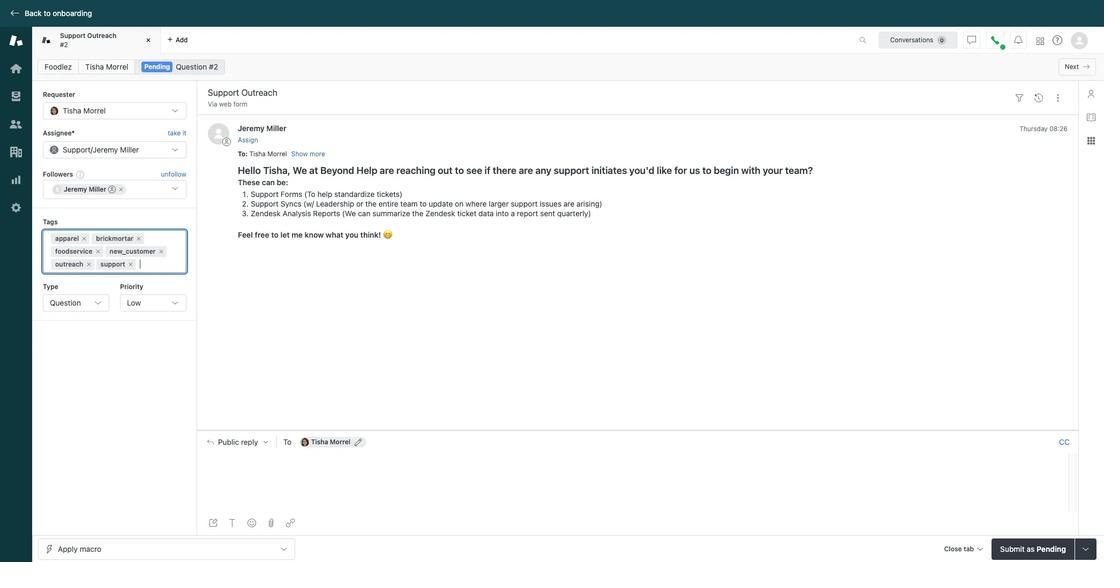 Task type: vqa. For each thing, say whether or not it's contained in the screenshot.
TAKE
yes



Task type: describe. For each thing, give the bounding box(es) containing it.
add link (cmd k) image
[[286, 519, 295, 528]]

your
[[763, 165, 783, 176]]

close tab
[[944, 545, 974, 553]]

jeremy miller option
[[52, 184, 127, 195]]

submit as pending
[[1001, 545, 1066, 554]]

you
[[345, 230, 359, 240]]

tisha,
[[263, 165, 290, 176]]

into
[[496, 209, 509, 218]]

get started image
[[9, 62, 23, 76]]

to : tisha morrel show more
[[238, 150, 325, 158]]

pending inside secondary element
[[144, 63, 170, 71]]

millerjeremy500@gmail.com image
[[53, 185, 62, 194]]

moretisha@foodlez.com image
[[300, 438, 309, 447]]

foodlez
[[44, 62, 72, 71]]

back to onboarding link
[[0, 9, 97, 18]]

on
[[455, 199, 464, 208]]

web
[[219, 100, 232, 108]]

conversations
[[890, 36, 934, 44]]

feel
[[238, 230, 253, 240]]

zendesk products image
[[1037, 37, 1044, 45]]

syncs
[[281, 199, 302, 208]]

remove image for outreach
[[85, 261, 92, 268]]

morrel inside requester 'element'
[[83, 106, 106, 115]]

followers element
[[43, 180, 186, 199]]

0 vertical spatial support
[[554, 165, 589, 176]]

close
[[944, 545, 962, 553]]

tisha inside requester 'element'
[[63, 106, 81, 115]]

close tab button
[[940, 539, 988, 562]]

if
[[485, 165, 491, 176]]

to for to
[[283, 438, 292, 447]]

assign button
[[238, 135, 258, 145]]

1 vertical spatial can
[[358, 209, 371, 218]]

views image
[[9, 89, 23, 103]]

what
[[326, 230, 344, 240]]

question for question
[[50, 298, 81, 308]]

me
[[292, 230, 303, 240]]

free
[[255, 230, 269, 240]]

foodlez link
[[38, 59, 79, 74]]

miller for jeremy miller assign
[[267, 124, 287, 133]]

show more button
[[291, 150, 325, 159]]

morrel left edit user image
[[330, 438, 351, 446]]

0 horizontal spatial are
[[380, 165, 394, 176]]

take
[[168, 129, 181, 137]]

question for question #2
[[176, 62, 207, 71]]

know
[[305, 230, 324, 240]]

feel free to let me know what you think! 😁️
[[238, 230, 393, 240]]

tisha right moretisha@foodlez.com icon
[[311, 438, 328, 446]]

quarterly)
[[557, 209, 591, 218]]

Public reply composer text field
[[203, 454, 1066, 476]]

requester element
[[43, 103, 186, 120]]

support inside support outreach #2
[[60, 32, 86, 40]]

admin image
[[9, 201, 23, 215]]

apparel
[[55, 234, 79, 243]]

assign
[[238, 136, 258, 144]]

remove image for new_customer
[[158, 248, 164, 255]]

foodservice
[[55, 247, 92, 255]]

next
[[1065, 63, 1079, 71]]

team?
[[785, 165, 813, 176]]

support outreach #2
[[60, 32, 116, 48]]

1 horizontal spatial are
[[519, 165, 533, 176]]

onboarding
[[53, 9, 92, 18]]

next button
[[1059, 58, 1096, 76]]

macro
[[80, 545, 101, 554]]

format text image
[[228, 519, 237, 528]]

low button
[[120, 295, 186, 312]]

knowledge image
[[1087, 113, 1096, 122]]

jeremy miller assign
[[238, 124, 287, 144]]

begin
[[714, 165, 739, 176]]

tisha morrel inside the 'tisha morrel' link
[[85, 62, 128, 71]]

forms
[[281, 190, 302, 199]]

take it button
[[168, 128, 186, 139]]

entire
[[379, 199, 398, 208]]

apps image
[[1087, 137, 1096, 145]]

apply
[[58, 545, 78, 554]]

Thursday 08:26 text field
[[1020, 125, 1068, 133]]

Subject field
[[206, 86, 1008, 99]]

thursday
[[1020, 125, 1048, 133]]

user is an agent image
[[108, 186, 116, 194]]

:
[[246, 150, 248, 158]]

button displays agent's chat status as invisible. image
[[968, 36, 976, 44]]

tabs tab list
[[32, 27, 848, 54]]

back to onboarding
[[25, 9, 92, 18]]

arising)
[[577, 199, 602, 208]]

to left let
[[271, 230, 279, 240]]

2 horizontal spatial are
[[564, 199, 575, 208]]

remove image for brickmortar
[[136, 236, 142, 242]]

with
[[741, 165, 761, 176]]

public reply
[[218, 438, 258, 447]]

hello
[[238, 165, 261, 176]]

secondary element
[[32, 56, 1104, 78]]

hide composer image
[[634, 426, 642, 435]]

😁️
[[383, 230, 393, 240]]

assignee*
[[43, 129, 75, 137]]

events image
[[1035, 94, 1043, 102]]

tab containing support outreach
[[32, 27, 161, 54]]

unfollow button
[[161, 170, 186, 179]]

reporting image
[[9, 173, 23, 187]]

edit user image
[[355, 439, 362, 446]]

update
[[429, 199, 453, 208]]

reports
[[313, 209, 340, 218]]

any
[[536, 165, 552, 176]]

larger
[[489, 199, 509, 208]]

team
[[401, 199, 418, 208]]

see
[[466, 165, 482, 176]]

ticket actions image
[[1054, 94, 1063, 102]]

you'd
[[630, 165, 655, 176]]

public reply button
[[198, 431, 276, 454]]

outreach
[[87, 32, 116, 40]]

1 horizontal spatial support
[[511, 199, 538, 208]]

tab
[[964, 545, 974, 553]]

summarize
[[373, 209, 410, 218]]

tags
[[43, 218, 58, 226]]

tisha morrel link
[[78, 59, 135, 74]]

cc
[[1059, 438, 1070, 447]]

new_customer
[[110, 247, 156, 255]]

where
[[466, 199, 487, 208]]

more
[[310, 150, 325, 158]]



Task type: locate. For each thing, give the bounding box(es) containing it.
1 horizontal spatial #2
[[209, 62, 218, 71]]

1 horizontal spatial to
[[283, 438, 292, 447]]

miller
[[267, 124, 287, 133], [120, 145, 139, 154], [89, 185, 106, 194]]

/
[[91, 145, 93, 154]]

1 vertical spatial to
[[283, 438, 292, 447]]

form
[[233, 100, 248, 108]]

0 horizontal spatial can
[[262, 178, 275, 187]]

question button
[[43, 295, 109, 312]]

public
[[218, 438, 239, 447]]

tisha morrel down requester
[[63, 106, 106, 115]]

miller up to : tisha morrel show more
[[267, 124, 287, 133]]

tisha inside secondary element
[[85, 62, 104, 71]]

miller inside jeremy miller assign
[[267, 124, 287, 133]]

cc button
[[1059, 438, 1070, 447]]

tisha morrel for requester
[[63, 106, 106, 115]]

0 vertical spatial question
[[176, 62, 207, 71]]

(to
[[304, 190, 315, 199]]

0 horizontal spatial pending
[[144, 63, 170, 71]]

question
[[176, 62, 207, 71], [50, 298, 81, 308]]

morrel inside secondary element
[[106, 62, 128, 71]]

add attachment image
[[267, 519, 275, 528]]

question inside popup button
[[50, 298, 81, 308]]

remove image
[[81, 236, 87, 242], [95, 248, 101, 255], [127, 261, 134, 268]]

can down or
[[358, 209, 371, 218]]

reaching
[[396, 165, 436, 176]]

miller inside assignee* element
[[120, 145, 139, 154]]

morrel up tisha,
[[268, 150, 287, 158]]

back
[[25, 9, 42, 18]]

tisha morrel for to
[[311, 438, 351, 446]]

take it
[[168, 129, 186, 137]]

2 horizontal spatial miller
[[267, 124, 287, 133]]

remove image up tags field
[[158, 248, 164, 255]]

to right out
[[455, 165, 464, 176]]

1 horizontal spatial jeremy
[[93, 145, 118, 154]]

0 horizontal spatial the
[[365, 199, 377, 208]]

to inside back to onboarding link
[[44, 9, 51, 18]]

remove image for foodservice
[[95, 248, 101, 255]]

there
[[493, 165, 517, 176]]

are right help
[[380, 165, 394, 176]]

to inside to : tisha morrel show more
[[238, 150, 246, 158]]

(we
[[342, 209, 356, 218]]

morrel inside to : tisha morrel show more
[[268, 150, 287, 158]]

jeremy miller link
[[238, 124, 287, 133]]

2 zendesk from the left
[[426, 209, 455, 218]]

1 vertical spatial question
[[50, 298, 81, 308]]

conversations button
[[879, 31, 958, 48]]

miller for jeremy miller
[[89, 185, 106, 194]]

remove image for apparel
[[81, 236, 87, 242]]

jeremy inside jeremy miller assign
[[238, 124, 265, 133]]

Tags field
[[138, 259, 176, 270]]

zendesk support image
[[9, 34, 23, 48]]

us
[[690, 165, 700, 176]]

customers image
[[9, 117, 23, 131]]

tisha inside to : tisha morrel show more
[[249, 150, 266, 158]]

let
[[281, 230, 290, 240]]

1 vertical spatial pending
[[1037, 545, 1066, 554]]

#2 up 'foodlez'
[[60, 40, 68, 48]]

low
[[127, 298, 141, 308]]

1 vertical spatial support
[[511, 199, 538, 208]]

remove image right outreach
[[85, 261, 92, 268]]

1 zendesk from the left
[[251, 209, 281, 218]]

help
[[317, 190, 332, 199]]

help
[[357, 165, 378, 176]]

support down new_customer
[[100, 260, 125, 268]]

to down assign button
[[238, 150, 246, 158]]

question inside secondary element
[[176, 62, 207, 71]]

2 vertical spatial jeremy
[[64, 185, 87, 194]]

remove image up foodservice
[[81, 236, 87, 242]]

to left moretisha@foodlez.com icon
[[283, 438, 292, 447]]

add button
[[161, 27, 194, 53]]

to right the "back"
[[44, 9, 51, 18]]

followers
[[43, 170, 73, 178]]

0 vertical spatial can
[[262, 178, 275, 187]]

2 vertical spatial miller
[[89, 185, 106, 194]]

brickmortar
[[96, 234, 133, 243]]

#2 inside support outreach #2
[[60, 40, 68, 48]]

0 horizontal spatial question
[[50, 298, 81, 308]]

pending right as
[[1037, 545, 1066, 554]]

support
[[554, 165, 589, 176], [511, 199, 538, 208], [100, 260, 125, 268]]

0 vertical spatial jeremy
[[238, 124, 265, 133]]

remove image down brickmortar
[[95, 248, 101, 255]]

the down team
[[412, 209, 423, 218]]

via
[[208, 100, 217, 108]]

info on adding followers image
[[76, 170, 85, 179]]

jeremy
[[238, 124, 265, 133], [93, 145, 118, 154], [64, 185, 87, 194]]

0 vertical spatial #2
[[60, 40, 68, 48]]

2 horizontal spatial remove image
[[127, 261, 134, 268]]

0 vertical spatial remove image
[[81, 236, 87, 242]]

jeremy for jeremy miller
[[64, 185, 87, 194]]

support down assignee*
[[63, 145, 91, 154]]

0 vertical spatial the
[[365, 199, 377, 208]]

08:26
[[1050, 125, 1068, 133]]

tisha
[[85, 62, 104, 71], [63, 106, 81, 115], [249, 150, 266, 158], [311, 438, 328, 446]]

2 horizontal spatial support
[[554, 165, 589, 176]]

sent
[[540, 209, 555, 218]]

are up quarterly)
[[564, 199, 575, 208]]

jeremy up assign
[[238, 124, 265, 133]]

remove image right user is an agent icon
[[118, 187, 125, 193]]

1 horizontal spatial can
[[358, 209, 371, 218]]

0 vertical spatial pending
[[144, 63, 170, 71]]

issues
[[540, 199, 562, 208]]

organizations image
[[9, 145, 23, 159]]

zendesk down update
[[426, 209, 455, 218]]

2 vertical spatial tisha morrel
[[311, 438, 351, 446]]

support down 'these'
[[251, 190, 279, 199]]

tisha morrel right moretisha@foodlez.com icon
[[311, 438, 351, 446]]

morrel down outreach
[[106, 62, 128, 71]]

the
[[365, 199, 377, 208], [412, 209, 423, 218]]

the right or
[[365, 199, 377, 208]]

close image
[[143, 35, 154, 46]]

assignee* element
[[43, 141, 186, 158]]

support left syncs
[[251, 199, 279, 208]]

jeremy down info on adding followers image at the left top
[[64, 185, 87, 194]]

jeremy down requester 'element' on the left of the page
[[93, 145, 118, 154]]

tisha down support outreach #2
[[85, 62, 104, 71]]

to right team
[[420, 199, 427, 208]]

0 horizontal spatial zendesk
[[251, 209, 281, 218]]

#2 inside secondary element
[[209, 62, 218, 71]]

tab
[[32, 27, 161, 54]]

reply
[[241, 438, 258, 447]]

support / jeremy miller
[[63, 145, 139, 154]]

0 vertical spatial tisha morrel
[[85, 62, 128, 71]]

be:
[[277, 178, 288, 187]]

out
[[438, 165, 453, 176]]

are left any
[[519, 165, 533, 176]]

are
[[380, 165, 394, 176], [519, 165, 533, 176], [564, 199, 575, 208]]

at
[[309, 165, 318, 176]]

question #2
[[176, 62, 218, 71]]

jeremy miller
[[64, 185, 106, 194]]

notifications image
[[1014, 36, 1023, 44]]

remove image down new_customer
[[127, 261, 134, 268]]

to
[[238, 150, 246, 158], [283, 438, 292, 447]]

zendesk up free
[[251, 209, 281, 218]]

remove image
[[118, 187, 125, 193], [136, 236, 142, 242], [158, 248, 164, 255], [85, 261, 92, 268]]

add
[[176, 36, 188, 44]]

tisha down requester
[[63, 106, 81, 115]]

1 vertical spatial the
[[412, 209, 423, 218]]

1 horizontal spatial question
[[176, 62, 207, 71]]

morrel up /
[[83, 106, 106, 115]]

1 vertical spatial miller
[[120, 145, 139, 154]]

unfollow
[[161, 170, 186, 178]]

a
[[511, 209, 515, 218]]

1 horizontal spatial remove image
[[95, 248, 101, 255]]

tisha morrel inside requester 'element'
[[63, 106, 106, 115]]

support down onboarding
[[60, 32, 86, 40]]

tisha right ':'
[[249, 150, 266, 158]]

jeremy inside option
[[64, 185, 87, 194]]

think!
[[360, 230, 381, 240]]

ticket
[[457, 209, 477, 218]]

2 vertical spatial remove image
[[127, 261, 134, 268]]

tisha morrel
[[85, 62, 128, 71], [63, 106, 106, 115], [311, 438, 351, 446]]

miller left user is an agent icon
[[89, 185, 106, 194]]

we
[[293, 165, 307, 176]]

0 vertical spatial miller
[[267, 124, 287, 133]]

1 vertical spatial jeremy
[[93, 145, 118, 154]]

via web form
[[208, 100, 248, 108]]

morrel
[[106, 62, 128, 71], [83, 106, 106, 115], [268, 150, 287, 158], [330, 438, 351, 446]]

zendesk image
[[0, 562, 32, 563]]

#2
[[60, 40, 68, 48], [209, 62, 218, 71]]

draft mode image
[[209, 519, 218, 528]]

miller inside option
[[89, 185, 106, 194]]

customer context image
[[1087, 89, 1096, 98]]

miller right /
[[120, 145, 139, 154]]

priority
[[120, 283, 143, 291]]

pending
[[144, 63, 170, 71], [1037, 545, 1066, 554]]

0 horizontal spatial support
[[100, 260, 125, 268]]

type
[[43, 283, 58, 291]]

0 horizontal spatial jeremy
[[64, 185, 87, 194]]

can left 'be:' on the left
[[262, 178, 275, 187]]

to right us
[[703, 165, 712, 176]]

remove image up new_customer
[[136, 236, 142, 242]]

0 horizontal spatial remove image
[[81, 236, 87, 242]]

avatar image
[[208, 123, 229, 145]]

support right any
[[554, 165, 589, 176]]

thursday 08:26
[[1020, 125, 1068, 133]]

1 horizontal spatial zendesk
[[426, 209, 455, 218]]

main element
[[0, 27, 32, 563]]

can
[[262, 178, 275, 187], [358, 209, 371, 218]]

zendesk
[[251, 209, 281, 218], [426, 209, 455, 218]]

displays possible ticket submission types image
[[1082, 545, 1090, 554]]

it
[[183, 129, 186, 137]]

report
[[517, 209, 538, 218]]

#2 up via
[[209, 62, 218, 71]]

1 vertical spatial remove image
[[95, 248, 101, 255]]

jeremy inside assignee* element
[[93, 145, 118, 154]]

support up report
[[511, 199, 538, 208]]

0 horizontal spatial miller
[[89, 185, 106, 194]]

for
[[675, 165, 687, 176]]

standardize
[[334, 190, 375, 199]]

pending down close icon
[[144, 63, 170, 71]]

(w/
[[304, 199, 314, 208]]

analysis
[[283, 209, 311, 218]]

to for to : tisha morrel show more
[[238, 150, 246, 158]]

filter image
[[1015, 94, 1024, 102]]

0 horizontal spatial #2
[[60, 40, 68, 48]]

1 vertical spatial #2
[[209, 62, 218, 71]]

2 horizontal spatial jeremy
[[238, 124, 265, 133]]

insert emojis image
[[248, 519, 256, 528]]

initiates
[[592, 165, 627, 176]]

like
[[657, 165, 672, 176]]

1 horizontal spatial miller
[[120, 145, 139, 154]]

1 vertical spatial tisha morrel
[[63, 106, 106, 115]]

0 horizontal spatial to
[[238, 150, 246, 158]]

question down the type
[[50, 298, 81, 308]]

support inside assignee* element
[[63, 145, 91, 154]]

tisha morrel down outreach
[[85, 62, 128, 71]]

get help image
[[1053, 35, 1063, 45]]

leadership
[[316, 199, 354, 208]]

remove image for support
[[127, 261, 134, 268]]

jeremy for jeremy miller assign
[[238, 124, 265, 133]]

2 vertical spatial support
[[100, 260, 125, 268]]

question down add
[[176, 62, 207, 71]]

1 horizontal spatial the
[[412, 209, 423, 218]]

0 vertical spatial to
[[238, 150, 246, 158]]

1 horizontal spatial pending
[[1037, 545, 1066, 554]]



